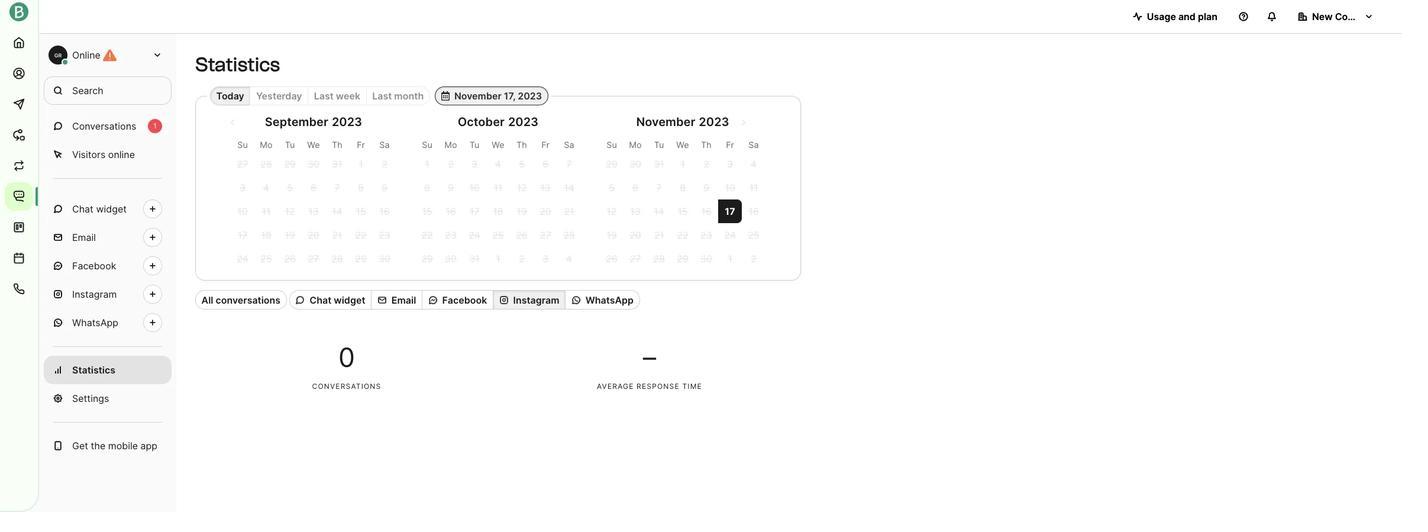 Task type: describe. For each thing, give the bounding box(es) containing it.
new company button
[[1289, 5, 1384, 28]]

0 horizontal spatial chat
[[72, 203, 93, 215]]

november 2023
[[637, 115, 730, 129]]

get the mobile app link
[[44, 432, 172, 460]]

grid for september
[[231, 138, 397, 271]]

heading containing september
[[231, 115, 397, 138]]

sa for november 2023
[[749, 140, 759, 150]]

0 vertical spatial widget
[[96, 203, 127, 215]]

usage
[[1148, 11, 1177, 22]]

october
[[458, 115, 505, 129]]

today button
[[210, 86, 250, 106]]

17,
[[504, 90, 516, 102]]

heading containing october
[[416, 115, 581, 138]]

gr
[[54, 52, 62, 58]]

visitors online link
[[44, 140, 172, 169]]

mobile
[[108, 440, 138, 452]]

fr for september
[[357, 140, 365, 150]]

average
[[597, 382, 634, 391]]

facebook inside facebook button
[[442, 294, 487, 306]]

average response time
[[597, 382, 703, 391]]

widget inside button
[[334, 294, 366, 306]]

november 17, 2023
[[455, 90, 542, 102]]

september 2023
[[265, 115, 362, 129]]

email link
[[44, 223, 172, 252]]

usage and plan
[[1148, 11, 1218, 22]]

grid for october
[[416, 138, 581, 271]]

search link
[[44, 76, 172, 105]]

tu for september
[[285, 140, 295, 150]]

1
[[153, 121, 157, 130]]

november for november 17, 2023
[[455, 90, 502, 102]]

su for september
[[238, 140, 248, 150]]

tu for october
[[470, 140, 480, 150]]

whatsapp inside whatsapp button
[[586, 294, 634, 306]]

0
[[339, 341, 355, 373]]

settings
[[72, 392, 109, 404]]

chat widget inside button
[[310, 294, 366, 306]]

online
[[108, 149, 135, 160]]

th for november
[[702, 140, 712, 150]]

and
[[1179, 11, 1196, 22]]

usage and plan button
[[1124, 5, 1228, 28]]

today
[[216, 90, 244, 102]]

september
[[265, 115, 328, 129]]

2023 for november 2023
[[699, 115, 730, 129]]

the
[[91, 440, 106, 452]]

2 sa from the left
[[564, 140, 575, 150]]

facebook link
[[44, 252, 172, 280]]

1 horizontal spatial statistics
[[195, 53, 280, 76]]

facebook button
[[422, 290, 493, 309]]

mo for november
[[629, 140, 642, 150]]

instagram button
[[493, 290, 565, 309]]

whatsapp button
[[565, 290, 640, 309]]

sa for september 2023
[[380, 140, 390, 150]]

17 button
[[719, 200, 742, 223]]

fr for november
[[726, 140, 735, 150]]

chat widget link
[[44, 195, 172, 223]]

1 horizontal spatial conversations
[[312, 382, 381, 391]]

chat inside button
[[310, 294, 332, 306]]

online
[[72, 49, 101, 61]]

november 17, 2023 button
[[435, 86, 549, 106]]

app
[[141, 440, 158, 452]]

new
[[1313, 11, 1334, 22]]



Task type: locate. For each thing, give the bounding box(es) containing it.
2 grid from the left
[[416, 138, 581, 271]]

0 horizontal spatial grid
[[231, 138, 397, 271]]

1 mo from the left
[[260, 140, 273, 150]]

0 vertical spatial whatsapp
[[586, 294, 634, 306]]

0 vertical spatial email
[[72, 231, 96, 243]]

0 horizontal spatial chat widget
[[72, 203, 127, 215]]

2 we from the left
[[492, 140, 505, 150]]

november inside heading
[[637, 115, 696, 129]]

chat
[[72, 203, 93, 215], [310, 294, 332, 306]]

chat widget button
[[289, 290, 371, 309]]

tu down october
[[470, 140, 480, 150]]

email inside email button
[[392, 294, 416, 306]]

grid
[[231, 138, 397, 271], [416, 138, 581, 271]]

1 horizontal spatial grid
[[416, 138, 581, 271]]

1 we from the left
[[307, 140, 320, 150]]

instagram link
[[44, 280, 172, 308]]

1 fr from the left
[[357, 140, 365, 150]]

whatsapp inside whatsapp 'link'
[[72, 317, 118, 329]]

1 horizontal spatial fr
[[542, 140, 550, 150]]

we for october
[[492, 140, 505, 150]]

0 horizontal spatial november
[[455, 90, 502, 102]]

1 horizontal spatial email
[[392, 294, 416, 306]]

17 grid
[[600, 138, 766, 271]]

2 th from the left
[[517, 140, 527, 150]]

get the mobile app
[[72, 440, 158, 452]]

1 tu from the left
[[285, 140, 295, 150]]

november inside 'button'
[[455, 90, 502, 102]]

0 horizontal spatial fr
[[357, 140, 365, 150]]

2023
[[518, 90, 542, 102], [332, 115, 362, 129], [508, 115, 539, 129], [699, 115, 730, 129]]

get
[[72, 440, 88, 452]]

0 vertical spatial chat
[[72, 203, 93, 215]]

1 vertical spatial widget
[[334, 294, 366, 306]]

2023 for october 2023
[[508, 115, 539, 129]]

0 horizontal spatial heading
[[231, 115, 397, 138]]

1 horizontal spatial heading
[[416, 115, 581, 138]]

email inside email link
[[72, 231, 96, 243]]

1 heading from the left
[[231, 115, 397, 138]]

3 heading from the left
[[600, 115, 766, 138]]

–
[[643, 341, 657, 373]]

0 horizontal spatial conversations
[[216, 294, 281, 306]]

1 su from the left
[[238, 140, 248, 150]]

su for november
[[607, 140, 617, 150]]

1 vertical spatial email
[[392, 294, 416, 306]]

2 tu from the left
[[470, 140, 480, 150]]

2 horizontal spatial fr
[[726, 140, 735, 150]]

response
[[637, 382, 680, 391]]

tu down november 2023
[[655, 140, 664, 150]]

we down october 2023
[[492, 140, 505, 150]]

conversations
[[72, 120, 136, 132]]

0 horizontal spatial th
[[332, 140, 343, 150]]

2 horizontal spatial heading
[[600, 115, 766, 138]]

2 heading from the left
[[416, 115, 581, 138]]

1 horizontal spatial we
[[492, 140, 505, 150]]

3 mo from the left
[[629, 140, 642, 150]]

widget up email link
[[96, 203, 127, 215]]

3 we from the left
[[677, 140, 689, 150]]

facebook inside facebook "link"
[[72, 260, 116, 272]]

heading containing november
[[600, 115, 766, 138]]

sa
[[380, 140, 390, 150], [564, 140, 575, 150], [749, 140, 759, 150]]

chat widget up email link
[[72, 203, 127, 215]]

th
[[332, 140, 343, 150], [517, 140, 527, 150], [702, 140, 712, 150]]

email down chat widget link
[[72, 231, 96, 243]]

1 vertical spatial november
[[637, 115, 696, 129]]

whatsapp link
[[44, 308, 172, 337]]

3 th from the left
[[702, 140, 712, 150]]

mo for september
[[260, 140, 273, 150]]

0 vertical spatial november
[[455, 90, 502, 102]]

new company
[[1313, 11, 1380, 22]]

mo for october
[[445, 140, 457, 150]]

we for september
[[307, 140, 320, 150]]

1 horizontal spatial chat
[[310, 294, 332, 306]]

conversations
[[216, 294, 281, 306], [312, 382, 381, 391]]

mo inside 17 grid
[[629, 140, 642, 150]]

conversations down 0
[[312, 382, 381, 391]]

0 horizontal spatial tu
[[285, 140, 295, 150]]

mo
[[260, 140, 273, 150], [445, 140, 457, 150], [629, 140, 642, 150]]

we for november
[[677, 140, 689, 150]]

2 fr from the left
[[542, 140, 550, 150]]

1 th from the left
[[332, 140, 343, 150]]

0 horizontal spatial whatsapp
[[72, 317, 118, 329]]

november
[[455, 90, 502, 102], [637, 115, 696, 129]]

su inside 17 grid
[[607, 140, 617, 150]]

1 grid from the left
[[231, 138, 397, 271]]

0 horizontal spatial instagram
[[72, 288, 117, 300]]

2 horizontal spatial tu
[[655, 140, 664, 150]]

0 horizontal spatial sa
[[380, 140, 390, 150]]

2 mo from the left
[[445, 140, 457, 150]]

search
[[72, 85, 103, 96]]

tu
[[285, 140, 295, 150], [470, 140, 480, 150], [655, 140, 664, 150]]

chat widget
[[72, 203, 127, 215], [310, 294, 366, 306]]

we inside 17 grid
[[677, 140, 689, 150]]

all
[[202, 294, 213, 306]]

th for september
[[332, 140, 343, 150]]

statistics up today
[[195, 53, 280, 76]]

1 horizontal spatial whatsapp
[[586, 294, 634, 306]]

0 vertical spatial facebook
[[72, 260, 116, 272]]

0 vertical spatial statistics
[[195, 53, 280, 76]]

conversations inside button
[[216, 294, 281, 306]]

tu for november
[[655, 140, 664, 150]]

facebook
[[72, 260, 116, 272], [442, 294, 487, 306]]

1 horizontal spatial su
[[422, 140, 433, 150]]

instagram
[[72, 288, 117, 300], [514, 294, 560, 306]]

1 horizontal spatial november
[[637, 115, 696, 129]]

0 horizontal spatial widget
[[96, 203, 127, 215]]

0 horizontal spatial facebook
[[72, 260, 116, 272]]

2 horizontal spatial we
[[677, 140, 689, 150]]

visitors
[[72, 149, 106, 160]]

visitors online
[[72, 149, 135, 160]]

widget
[[96, 203, 127, 215], [334, 294, 366, 306]]

3 tu from the left
[[655, 140, 664, 150]]

october 2023
[[458, 115, 539, 129]]

2 horizontal spatial su
[[607, 140, 617, 150]]

we down september 2023
[[307, 140, 320, 150]]

1 horizontal spatial widget
[[334, 294, 366, 306]]

company
[[1336, 11, 1380, 22]]

2 su from the left
[[422, 140, 433, 150]]

fr
[[357, 140, 365, 150], [542, 140, 550, 150], [726, 140, 735, 150]]

chat widget up 0
[[310, 294, 366, 306]]

1 vertical spatial facebook
[[442, 294, 487, 306]]

su
[[238, 140, 248, 150], [422, 140, 433, 150], [607, 140, 617, 150]]

instagram inside instagram link
[[72, 288, 117, 300]]

statistics link
[[44, 356, 172, 384]]

fr inside 17 grid
[[726, 140, 735, 150]]

3 fr from the left
[[726, 140, 735, 150]]

we down november 2023
[[677, 140, 689, 150]]

conversations right "all"
[[216, 294, 281, 306]]

th down october 2023
[[517, 140, 527, 150]]

1 horizontal spatial tu
[[470, 140, 480, 150]]

th inside 17 grid
[[702, 140, 712, 150]]

all conversations button
[[195, 290, 287, 309]]

0 vertical spatial conversations
[[216, 294, 281, 306]]

0 horizontal spatial we
[[307, 140, 320, 150]]

1 vertical spatial chat widget
[[310, 294, 366, 306]]

2 horizontal spatial th
[[702, 140, 712, 150]]

fr for october
[[542, 140, 550, 150]]

email
[[72, 231, 96, 243], [392, 294, 416, 306]]

1 horizontal spatial facebook
[[442, 294, 487, 306]]

instagram inside instagram button
[[514, 294, 560, 306]]

0 horizontal spatial email
[[72, 231, 96, 243]]

widget left email button
[[334, 294, 366, 306]]

3 su from the left
[[607, 140, 617, 150]]

email button
[[371, 290, 422, 309]]

2 horizontal spatial sa
[[749, 140, 759, 150]]

email left facebook button
[[392, 294, 416, 306]]

th down november 2023
[[702, 140, 712, 150]]

1 vertical spatial whatsapp
[[72, 317, 118, 329]]

plan
[[1199, 11, 1218, 22]]

settings link
[[44, 384, 172, 413]]

0 horizontal spatial statistics
[[72, 364, 115, 376]]

tu down september
[[285, 140, 295, 150]]

2023 inside 'button'
[[518, 90, 542, 102]]

0 vertical spatial chat widget
[[72, 203, 127, 215]]

1 horizontal spatial th
[[517, 140, 527, 150]]

1 horizontal spatial instagram
[[514, 294, 560, 306]]

1 horizontal spatial mo
[[445, 140, 457, 150]]

heading
[[231, 115, 397, 138], [416, 115, 581, 138], [600, 115, 766, 138]]

0 horizontal spatial su
[[238, 140, 248, 150]]

1 vertical spatial chat
[[310, 294, 332, 306]]

sa inside 17 grid
[[749, 140, 759, 150]]

whatsapp
[[586, 294, 634, 306], [72, 317, 118, 329]]

3 sa from the left
[[749, 140, 759, 150]]

17
[[725, 206, 736, 217]]

th for october
[[517, 140, 527, 150]]

november for november 2023
[[637, 115, 696, 129]]

2023 for september 2023
[[332, 115, 362, 129]]

time
[[683, 382, 703, 391]]

all conversations
[[202, 294, 281, 306]]

1 sa from the left
[[380, 140, 390, 150]]

su for october
[[422, 140, 433, 150]]

tu inside 17 grid
[[655, 140, 664, 150]]

1 vertical spatial statistics
[[72, 364, 115, 376]]

1 vertical spatial conversations
[[312, 382, 381, 391]]

2 horizontal spatial mo
[[629, 140, 642, 150]]

statistics up settings
[[72, 364, 115, 376]]

1 horizontal spatial sa
[[564, 140, 575, 150]]

statistics
[[195, 53, 280, 76], [72, 364, 115, 376]]

1 horizontal spatial chat widget
[[310, 294, 366, 306]]

th down september 2023
[[332, 140, 343, 150]]

0 horizontal spatial mo
[[260, 140, 273, 150]]

we
[[307, 140, 320, 150], [492, 140, 505, 150], [677, 140, 689, 150]]



Task type: vqa. For each thing, say whether or not it's contained in the screenshot.
Conversations button
no



